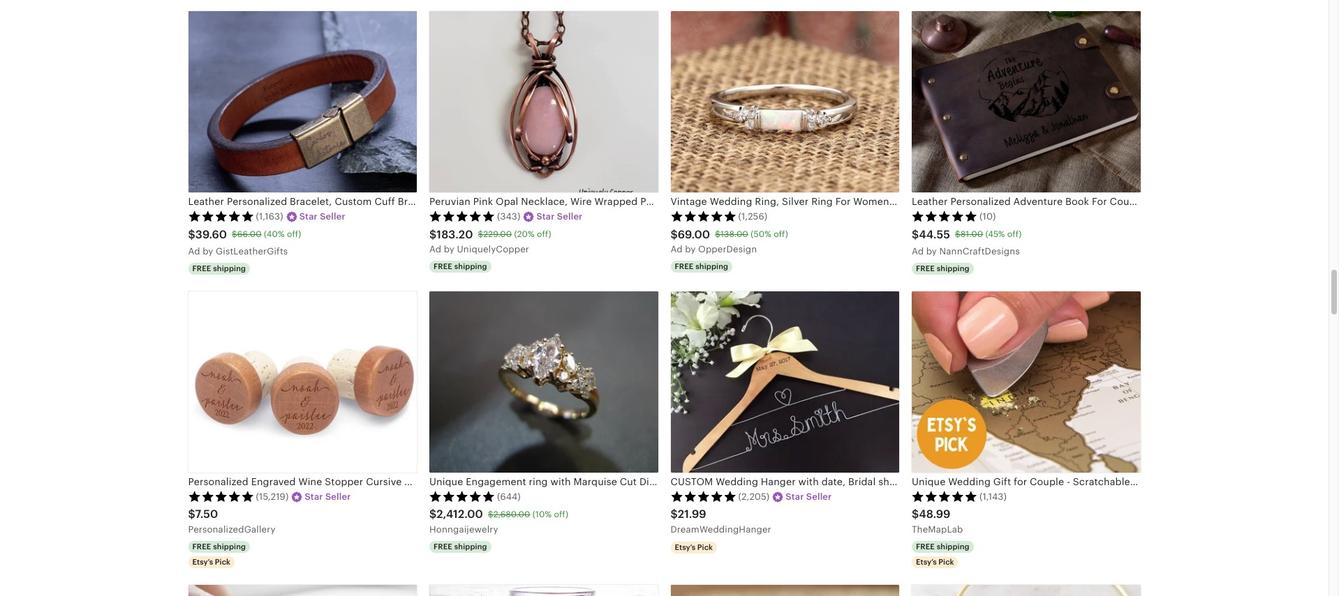 Task type: locate. For each thing, give the bounding box(es) containing it.
free shipping for 44.55
[[916, 265, 970, 273]]

0 horizontal spatial etsy's
[[192, 559, 213, 567]]

star right (1,163) at the left of page
[[299, 211, 318, 222]]

star seller right (343)
[[536, 211, 583, 222]]

seller right (15,219)
[[325, 492, 351, 502]]

free for 2,412.00
[[434, 543, 452, 552]]

5 out of 5 stars image up 7.50 on the left bottom of page
[[188, 491, 254, 502]]

$ 44.55 $ 81.00 (45% off) a d b y nanncraftdesigns
[[912, 228, 1022, 257]]

b down 183.20
[[444, 244, 450, 255]]

5 out of 5 stars image up 39.60
[[188, 211, 254, 222]]

b down 39.60
[[203, 247, 209, 257]]

$ 183.20 $ 229.00 (20% off) a d b y uniquelycopper
[[429, 228, 551, 255]]

5 out of 5 stars image up 69.00
[[671, 211, 736, 222]]

d
[[435, 244, 441, 255], [677, 244, 683, 255], [194, 247, 200, 257], [918, 247, 924, 257]]

d down 44.55
[[918, 247, 924, 257]]

free shipping down 39.60
[[192, 265, 246, 273]]

etsy's pick for 7.50
[[192, 559, 230, 567]]

free shipping for 2,412.00
[[434, 543, 487, 552]]

pick down dreamweddinghanger
[[697, 544, 713, 552]]

free for 69.00
[[675, 263, 694, 271]]

(45%
[[985, 230, 1005, 240]]

star seller right (1,163) at the left of page
[[299, 211, 345, 222]]

unique engagement ring with marquise cut diamond, gift for her, handmade jewelry, minimalist ring, modern engagement, marquise diamond ring image
[[429, 292, 658, 473]]

b inside the $ 44.55 $ 81.00 (45% off) a d b y nanncraftdesigns
[[926, 247, 932, 257]]

off)
[[287, 230, 301, 240], [537, 230, 551, 240], [774, 230, 788, 240], [1007, 230, 1022, 240], [554, 510, 568, 520]]

free down 44.55
[[916, 265, 935, 273]]

a left opperdesign
[[671, 244, 677, 255]]

star seller right the (2,205)
[[786, 492, 832, 502]]

etsy's pick down themaplab
[[916, 559, 954, 567]]

seller right the (2,205)
[[806, 492, 832, 502]]

d for 44.55
[[918, 247, 924, 257]]

y inside "$ 183.20 $ 229.00 (20% off) a d b y uniquelycopper"
[[450, 244, 455, 255]]

etsy's pick
[[675, 544, 713, 552], [192, 559, 230, 567], [916, 559, 954, 567]]

free for 39.60
[[192, 265, 211, 273]]

star right (343)
[[536, 211, 555, 222]]

off) right "(40%"
[[287, 230, 301, 240]]

free down 183.20
[[434, 263, 452, 271]]

nanncraftdesigns
[[939, 247, 1020, 257]]

21.99
[[678, 508, 706, 522]]

1 horizontal spatial etsy's pick
[[675, 544, 713, 552]]

free shipping down 44.55
[[916, 265, 970, 273]]

a
[[429, 244, 436, 255], [671, 244, 677, 255], [188, 247, 194, 257], [912, 247, 918, 257]]

5 out of 5 stars image up 183.20
[[429, 211, 495, 222]]

shipping down the $ 44.55 $ 81.00 (45% off) a d b y nanncraftdesigns on the right of the page
[[937, 265, 970, 273]]

free down 39.60
[[192, 265, 211, 273]]

a inside "$ 183.20 $ 229.00 (20% off) a d b y uniquelycopper"
[[429, 244, 436, 255]]

b for 69.00
[[685, 244, 691, 255]]

free shipping down personalizedgallery
[[192, 543, 246, 552]]

5 out of 5 stars image for 39.60
[[188, 211, 254, 222]]

vintage wedding ring, silver ring for women, opal engagement ring, dainty ring, women's promise ring, 10k solid gold  ring, wedding band image
[[671, 11, 899, 193]]

138.00
[[721, 230, 748, 240]]

off) right (10%
[[554, 510, 568, 520]]

pick down personalizedgallery
[[215, 559, 230, 567]]

shipping down 'gistleathergifts'
[[213, 265, 246, 273]]

etsy's pick down personalizedgallery
[[192, 559, 230, 567]]

5 out of 5 stars image for 21.99
[[671, 491, 736, 502]]

b inside "$ 183.20 $ 229.00 (20% off) a d b y uniquelycopper"
[[444, 244, 450, 255]]

(50%
[[751, 230, 771, 240]]

a inside $ 69.00 $ 138.00 (50% off) a d b y opperdesign
[[671, 244, 677, 255]]

7.50
[[195, 508, 218, 522]]

star for 39.60
[[299, 211, 318, 222]]

free
[[434, 263, 452, 271], [675, 263, 694, 271], [192, 265, 211, 273], [916, 265, 935, 273], [192, 543, 211, 552], [434, 543, 452, 552], [916, 543, 935, 552]]

d down 69.00
[[677, 244, 683, 255]]

b down 44.55
[[926, 247, 932, 257]]

a left nanncraftdesigns
[[912, 247, 918, 257]]

a for 44.55
[[912, 247, 918, 257]]

2,680.00
[[493, 510, 530, 520]]

seller for 21.99
[[806, 492, 832, 502]]

etsy's for 48.99
[[916, 559, 937, 567]]

off) for 183.20
[[537, 230, 551, 240]]

etsy's down themaplab
[[916, 559, 937, 567]]

0 horizontal spatial etsy's pick
[[192, 559, 230, 567]]

b inside $ 69.00 $ 138.00 (50% off) a d b y opperdesign
[[685, 244, 691, 255]]

shipping down personalizedgallery
[[213, 543, 246, 552]]

star seller for 21.99
[[786, 492, 832, 502]]

star seller
[[299, 211, 345, 222], [536, 211, 583, 222], [305, 492, 351, 502], [786, 492, 832, 502]]

shipping for 39.60
[[213, 265, 246, 273]]

star for 21.99
[[786, 492, 804, 502]]

b for 39.60
[[203, 247, 209, 257]]

free shipping down opperdesign
[[675, 263, 728, 271]]

y inside $ 39.60 $ 66.00 (40% off) a d b y gistleathergifts
[[208, 247, 213, 257]]

y down 44.55
[[932, 247, 937, 257]]

off) inside "$ 183.20 $ 229.00 (20% off) a d b y uniquelycopper"
[[537, 230, 551, 240]]

free down 69.00
[[675, 263, 694, 271]]

0 horizontal spatial pick
[[215, 559, 230, 567]]

(1,163)
[[256, 211, 283, 222]]

pick for 48.99
[[939, 559, 954, 567]]

etsy's pick for 48.99
[[916, 559, 954, 567]]

pick down themaplab
[[939, 559, 954, 567]]

a inside $ 39.60 $ 66.00 (40% off) a d b y gistleathergifts
[[188, 247, 194, 257]]

off) for 2,412.00
[[554, 510, 568, 520]]

star
[[299, 211, 318, 222], [536, 211, 555, 222], [305, 492, 323, 502], [786, 492, 804, 502]]

d down 39.60
[[194, 247, 200, 257]]

off) for 69.00
[[774, 230, 788, 240]]

shipping down honngaijewelry
[[454, 543, 487, 552]]

seller right (1,163) at the left of page
[[320, 211, 345, 222]]

free shipping for 39.60
[[192, 265, 246, 273]]

off) inside $ 2,412.00 $ 2,680.00 (10% off) honngaijewelry
[[554, 510, 568, 520]]

$ 39.60 $ 66.00 (40% off) a d b y gistleathergifts
[[188, 228, 301, 257]]

etsy's down 21.99
[[675, 544, 696, 552]]

date bracelet • initial bracelet • couples bracelet • personalized date bracelet • date bangle • anniversary wedding gift • curved 16 sld image
[[912, 586, 1140, 597]]

off) inside $ 69.00 $ 138.00 (50% off) a d b y opperdesign
[[774, 230, 788, 240]]

star right the (2,205)
[[786, 492, 804, 502]]

free down themaplab
[[916, 543, 935, 552]]

2 horizontal spatial pick
[[939, 559, 954, 567]]

off) right (45%
[[1007, 230, 1022, 240]]

5 out of 5 stars image
[[188, 211, 254, 222], [429, 211, 495, 222], [671, 211, 736, 222], [912, 211, 977, 222], [188, 491, 254, 502], [429, 491, 495, 502], [671, 491, 736, 502], [912, 491, 977, 502]]

d inside $ 39.60 $ 66.00 (40% off) a d b y gistleathergifts
[[194, 247, 200, 257]]

5 out of 5 stars image for 44.55
[[912, 211, 977, 222]]

free shipping down themaplab
[[916, 543, 970, 552]]

free shipping down 183.20
[[434, 263, 487, 271]]

48.99
[[919, 508, 951, 522]]

(1,256)
[[738, 211, 767, 222]]

2 horizontal spatial etsy's
[[916, 559, 937, 567]]

seller for 39.60
[[320, 211, 345, 222]]

pick
[[697, 544, 713, 552], [215, 559, 230, 567], [939, 559, 954, 567]]

2 horizontal spatial etsy's pick
[[916, 559, 954, 567]]

81.00
[[961, 230, 983, 240]]

a left uniquelycopper
[[429, 244, 436, 255]]

birthstones ring • 3 stone ring • personalize birthstone gift for mom • triple birthstone ring • three diamond engagement ring • rh07 image
[[671, 586, 899, 597]]

shipping down uniquelycopper
[[454, 263, 487, 271]]

shipping for 183.20
[[454, 263, 487, 271]]

(10)
[[980, 211, 996, 222]]

leather personalized adventure book for couple, custom adventure leather journal, honeymoon memory book in leather image
[[912, 11, 1140, 193]]

off) for 39.60
[[287, 230, 301, 240]]

d for 69.00
[[677, 244, 683, 255]]

off) inside $ 39.60 $ 66.00 (40% off) a d b y gistleathergifts
[[287, 230, 301, 240]]

seller right (343)
[[557, 211, 583, 222]]

off) right (20%
[[537, 230, 551, 240]]

shipping down opperdesign
[[696, 263, 728, 271]]

opperdesign
[[698, 244, 757, 255]]

off) right (50%
[[774, 230, 788, 240]]

5 out of 5 stars image for 183.20
[[429, 211, 495, 222]]

d inside the $ 44.55 $ 81.00 (45% off) a d b y nanncraftdesigns
[[918, 247, 924, 257]]

peruvian pink opal necklace, wire wrapped pendant, wife gift for her, copper anniversary, 7th, 22nd, wedding anniversaries, october birthday image
[[429, 11, 658, 193]]

free shipping
[[434, 263, 487, 271], [675, 263, 728, 271], [192, 265, 246, 273], [916, 265, 970, 273], [192, 543, 246, 552], [434, 543, 487, 552], [916, 543, 970, 552]]

y down 39.60
[[208, 247, 213, 257]]

free down honngaijewelry
[[434, 543, 452, 552]]

b
[[444, 244, 450, 255], [685, 244, 691, 255], [203, 247, 209, 257], [926, 247, 932, 257]]

a left 'gistleathergifts'
[[188, 247, 194, 257]]

d inside $ 69.00 $ 138.00 (50% off) a d b y opperdesign
[[677, 244, 683, 255]]

y for 69.00
[[691, 244, 696, 255]]

d down 183.20
[[435, 244, 441, 255]]

1 horizontal spatial etsy's
[[675, 544, 696, 552]]

etsy's pick down dreamweddinghanger
[[675, 544, 713, 552]]

seller
[[320, 211, 345, 222], [557, 211, 583, 222], [325, 492, 351, 502], [806, 492, 832, 502]]

etsy's down personalizedgallery
[[192, 559, 213, 567]]

off) inside the $ 44.55 $ 81.00 (45% off) a d b y nanncraftdesigns
[[1007, 230, 1022, 240]]

free shipping down honngaijewelry
[[434, 543, 487, 552]]

d inside "$ 183.20 $ 229.00 (20% off) a d b y uniquelycopper"
[[435, 244, 441, 255]]

(10%
[[533, 510, 552, 520]]

$ 7.50 personalizedgallery
[[188, 508, 275, 535]]

a inside the $ 44.55 $ 81.00 (45% off) a d b y nanncraftdesigns
[[912, 247, 918, 257]]

etsy's
[[675, 544, 696, 552], [192, 559, 213, 567], [916, 559, 937, 567]]

y
[[450, 244, 455, 255], [691, 244, 696, 255], [208, 247, 213, 257], [932, 247, 937, 257]]

y inside $ 69.00 $ 138.00 (50% off) a d b y opperdesign
[[691, 244, 696, 255]]

5 out of 5 stars image up 21.99
[[671, 491, 736, 502]]

5 out of 5 stars image up 2,412.00
[[429, 491, 495, 502]]

y inside the $ 44.55 $ 81.00 (45% off) a d b y nanncraftdesigns
[[932, 247, 937, 257]]

free for 183.20
[[434, 263, 452, 271]]

5 out of 5 stars image up 44.55
[[912, 211, 977, 222]]

y down 183.20
[[450, 244, 455, 255]]

b down 69.00
[[685, 244, 691, 255]]

$
[[188, 228, 195, 241], [429, 228, 437, 241], [671, 228, 678, 241], [912, 228, 919, 241], [232, 230, 237, 240], [478, 230, 483, 240], [715, 230, 721, 240], [955, 230, 961, 240], [188, 508, 195, 522], [429, 508, 437, 522], [671, 508, 678, 522], [912, 508, 919, 522], [488, 510, 493, 520]]

b inside $ 39.60 $ 66.00 (40% off) a d b y gistleathergifts
[[203, 247, 209, 257]]

shipping
[[454, 263, 487, 271], [696, 263, 728, 271], [213, 265, 246, 273], [937, 265, 970, 273], [213, 543, 246, 552], [454, 543, 487, 552], [937, 543, 970, 552]]

y down 69.00
[[691, 244, 696, 255]]

(15,219)
[[256, 492, 289, 502]]

uniquelycopper
[[457, 244, 529, 255]]



Task type: describe. For each thing, give the bounding box(es) containing it.
seller for 183.20
[[557, 211, 583, 222]]

183.20
[[437, 228, 473, 241]]

d for 39.60
[[194, 247, 200, 257]]

leather personalized bracelet, custom cuff bracelet, wrap bracelet for men, custom cuff bracelet, full grain leather mens bracelet image
[[188, 11, 417, 193]]

custom wedding hanger with date, bridal shower gifts, bridal hanger,personalized hanger,bridesmaid hangers,custom made hanger,mrs hanger image
[[671, 292, 899, 473]]

a for 69.00
[[671, 244, 677, 255]]

a for 183.20
[[429, 244, 436, 255]]

free shipping for 183.20
[[434, 263, 487, 271]]

5 out of 5 stars image for 69.00
[[671, 211, 736, 222]]

b for 44.55
[[926, 247, 932, 257]]

star seller for 39.60
[[299, 211, 345, 222]]

free for 44.55
[[916, 265, 935, 273]]

star seller for 183.20
[[536, 211, 583, 222]]

y for 39.60
[[208, 247, 213, 257]]

personalizedgallery
[[188, 525, 275, 535]]

star for 183.20
[[536, 211, 555, 222]]

(2,205)
[[738, 492, 770, 502]]

$ inside $ 7.50 personalizedgallery
[[188, 508, 195, 522]]

bridesmaid mason jar mugs, wedding mugs, bridesmaid gift engraved, personalized mason jar mugs engraved/16oz. monogram, laser engraved image
[[429, 586, 658, 597]]

y for 44.55
[[932, 247, 937, 257]]

(343)
[[497, 211, 520, 222]]

shipping for 44.55
[[937, 265, 970, 273]]

$ 48.99 themaplab
[[912, 508, 963, 535]]

themaplab
[[912, 525, 963, 535]]

2,412.00
[[437, 508, 483, 522]]

d for 183.20
[[435, 244, 441, 255]]

5 out of 5 stars image up 48.99
[[912, 491, 977, 502]]

$ inside $ 21.99 dreamweddinghanger
[[671, 508, 678, 522]]

44.55
[[919, 228, 950, 241]]

free shipping for 69.00
[[675, 263, 728, 271]]

229.00
[[483, 230, 512, 240]]

shipping for 2,412.00
[[454, 543, 487, 552]]

dreamweddinghanger
[[671, 525, 771, 535]]

dainty coordinates ring • stackable band • latitude longitude ring • personalized custom location jewelry • custom location ring • rm22f31 image
[[188, 586, 417, 597]]

off) for 44.55
[[1007, 230, 1022, 240]]

69.00
[[678, 228, 710, 241]]

gistleathergifts
[[216, 247, 288, 257]]

honngaijewelry
[[429, 525, 498, 535]]

unique wedding gift for couple - scratchable travel map with push pins - made in ukraine - free shipping image
[[912, 292, 1140, 473]]

39.60
[[195, 228, 227, 241]]

y for 183.20
[[450, 244, 455, 255]]

5 out of 5 stars image for 2,412.00
[[429, 491, 495, 502]]

$ 2,412.00 $ 2,680.00 (10% off) honngaijewelry
[[429, 508, 568, 535]]

star right (15,219)
[[305, 492, 323, 502]]

1 horizontal spatial pick
[[697, 544, 713, 552]]

shipping down themaplab
[[937, 543, 970, 552]]

(20%
[[514, 230, 535, 240]]

(1,143)
[[980, 492, 1007, 502]]

a for 39.60
[[188, 247, 194, 257]]

66.00
[[237, 230, 262, 240]]

etsy's for 7.50
[[192, 559, 213, 567]]

pick for 7.50
[[215, 559, 230, 567]]

$ 21.99 dreamweddinghanger
[[671, 508, 771, 535]]

star seller right (15,219)
[[305, 492, 351, 502]]

free down 7.50 on the left bottom of page
[[192, 543, 211, 552]]

b for 183.20
[[444, 244, 450, 255]]

$ 69.00 $ 138.00 (50% off) a d b y opperdesign
[[671, 228, 788, 255]]

$ inside "$ 48.99 themaplab"
[[912, 508, 919, 522]]

(40%
[[264, 230, 285, 240]]

(644)
[[497, 492, 521, 502]]

shipping for 69.00
[[696, 263, 728, 271]]

personalized engraved wine stopper cursive names and date - wedding favors, wedding shower gift, vineyard wedding, anniversary w0286stlv image
[[188, 292, 417, 473]]



Task type: vqa. For each thing, say whether or not it's contained in the screenshot.
2,412.00's the 5 out of 5 stars image
yes



